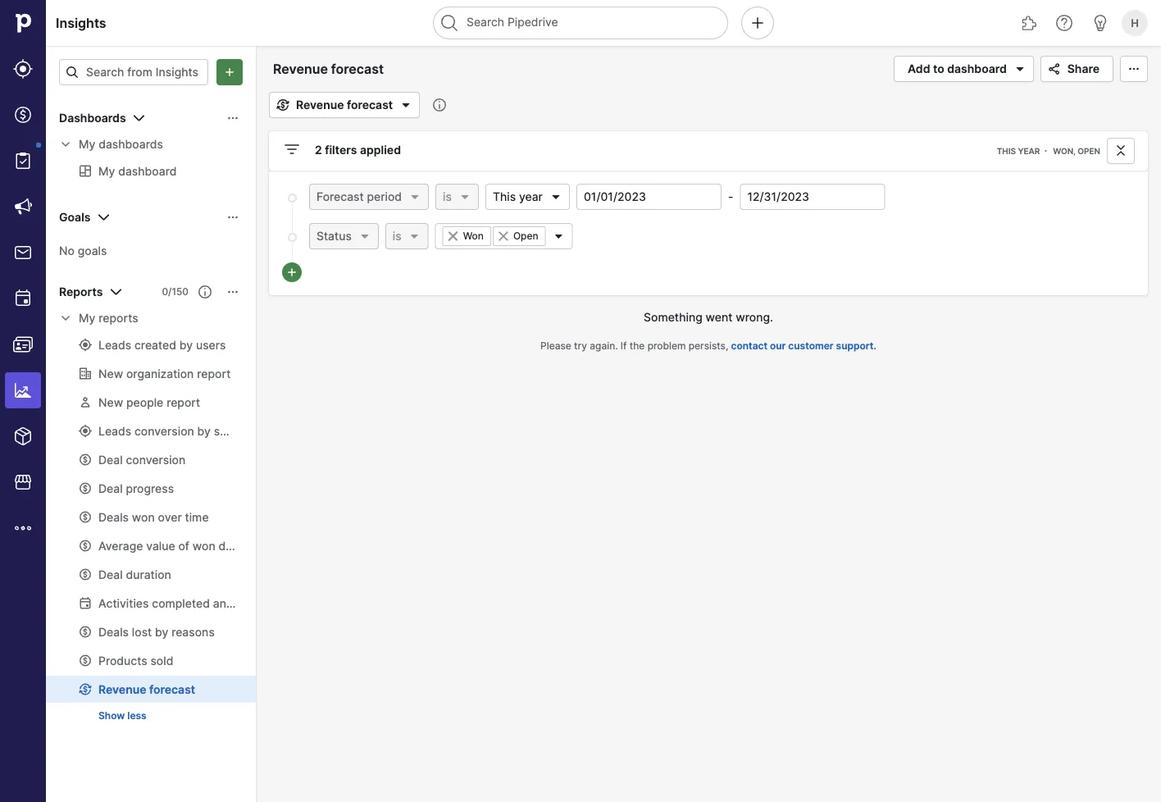 Task type: vqa. For each thing, say whether or not it's contained in the screenshot.
less
yes



Task type: locate. For each thing, give the bounding box(es) containing it.
mm/dd/yyyy text field right the -
[[740, 184, 886, 210]]

0/150
[[162, 286, 189, 298]]

marketplace image
[[13, 473, 33, 492]]

reports up color secondary image
[[59, 285, 103, 299]]

menu item
[[0, 368, 46, 414]]

2 my from the top
[[79, 311, 95, 325]]

0 vertical spatial year
[[1019, 146, 1041, 156]]

won,
[[1054, 146, 1076, 156]]

revenue forecast button
[[269, 92, 420, 118]]

color secondary image
[[59, 138, 72, 151]]

is field
[[436, 184, 479, 210], [385, 223, 429, 249]]

this
[[997, 146, 1016, 156], [493, 190, 516, 204]]

0 horizontal spatial mm/dd/yyyy text field
[[577, 184, 722, 210]]

open down this year field
[[514, 230, 539, 242]]

1 horizontal spatial this
[[997, 146, 1016, 156]]

1 horizontal spatial color primary inverted image
[[286, 266, 299, 279]]

1 vertical spatial is field
[[385, 223, 429, 249]]

color primary image inside this year popup button
[[550, 190, 563, 203]]

0 horizontal spatial open
[[514, 230, 539, 242]]

1 horizontal spatial mm/dd/yyyy text field
[[740, 184, 886, 210]]

quick help image
[[1055, 13, 1075, 33]]

support.
[[837, 340, 877, 352]]

0 horizontal spatial color primary inverted image
[[220, 66, 240, 79]]

color primary image left the 2
[[282, 139, 302, 159]]

year
[[1019, 146, 1041, 156], [519, 190, 543, 204]]

my dashboards
[[79, 137, 163, 151]]

this year button
[[486, 184, 570, 210]]

more image
[[13, 519, 33, 538]]

is field for forecast period
[[436, 184, 479, 210]]

forecast
[[317, 190, 364, 204]]

dashboards
[[59, 111, 126, 125], [99, 137, 163, 151]]

share
[[1068, 62, 1100, 76]]

my for my reports
[[79, 311, 95, 325]]

problem
[[648, 340, 686, 352]]

0 vertical spatial dashboards
[[59, 111, 126, 125]]

1 horizontal spatial open
[[1078, 146, 1101, 156]]

open
[[1078, 146, 1101, 156], [514, 230, 539, 242]]

dashboards inside 'button'
[[59, 111, 126, 125]]

0 vertical spatial is
[[443, 190, 452, 204]]

contact our customer support. link
[[731, 340, 877, 352]]

persists,
[[689, 340, 729, 352]]

0 vertical spatial open
[[1078, 146, 1101, 156]]

-
[[729, 190, 734, 204]]

color primary image right the dashboard
[[1011, 59, 1030, 79]]

insights
[[56, 15, 106, 31]]

goals right no at the left top of the page
[[78, 244, 107, 258]]

color primary image
[[66, 66, 79, 79], [273, 98, 293, 112], [226, 112, 240, 125], [1112, 144, 1131, 158], [409, 190, 422, 203], [550, 190, 563, 203], [94, 208, 114, 227], [226, 211, 240, 224], [358, 230, 372, 243], [408, 230, 421, 243], [497, 230, 510, 243], [106, 282, 126, 302], [199, 286, 212, 299]]

color primary image inside share button
[[1045, 62, 1065, 75]]

add to dashboard button
[[894, 56, 1034, 82]]

is field down period
[[385, 223, 429, 249]]

insights image
[[13, 381, 33, 400]]

revenue forecast
[[296, 98, 393, 112]]

color primary image
[[1011, 59, 1030, 79], [1045, 62, 1065, 75], [1125, 62, 1145, 75], [396, 95, 416, 115], [129, 108, 149, 128], [282, 139, 302, 159], [459, 190, 472, 203], [447, 230, 460, 243], [553, 230, 566, 243], [226, 286, 240, 299]]

add to dashboard
[[908, 62, 1007, 76]]

year inside popup button
[[519, 190, 543, 204]]

my for my dashboards
[[79, 137, 95, 151]]

color primary inverted image
[[220, 66, 240, 79], [286, 266, 299, 279]]

my
[[79, 137, 95, 151], [79, 311, 95, 325]]

color secondary image
[[59, 312, 72, 325]]

1 vertical spatial dashboards
[[99, 137, 163, 151]]

1 mm/dd/yyyy text field from the left
[[577, 184, 722, 210]]

reports right color secondary image
[[99, 311, 138, 325]]

color primary image down this year field
[[553, 230, 566, 243]]

color primary image inside the dashboards 'button'
[[226, 112, 240, 125]]

our
[[770, 340, 786, 352]]

deals image
[[13, 105, 33, 125]]

0 horizontal spatial is
[[393, 229, 402, 243]]

period
[[367, 190, 402, 204]]

dashboard
[[948, 62, 1007, 76]]

0 vertical spatial my
[[79, 137, 95, 151]]

is down period
[[393, 229, 402, 243]]

reports
[[59, 285, 103, 299], [99, 311, 138, 325]]

dashboards up color secondary icon
[[59, 111, 126, 125]]

0 vertical spatial goals
[[59, 210, 91, 224]]

goals
[[59, 210, 91, 224], [78, 244, 107, 258]]

activities image
[[13, 289, 33, 308]]

color primary image up my dashboards
[[129, 108, 149, 128]]

h button
[[1119, 7, 1152, 39]]

1 vertical spatial year
[[519, 190, 543, 204]]

h
[[1132, 16, 1139, 29]]

1 vertical spatial is
[[393, 229, 402, 243]]

share button
[[1041, 56, 1114, 82]]

is field up won
[[436, 184, 479, 210]]

1 vertical spatial this year
[[493, 190, 543, 204]]

0 vertical spatial this
[[997, 146, 1016, 156]]

goals up no at the left top of the page
[[59, 210, 91, 224]]

none field containing won
[[435, 223, 573, 249]]

1 vertical spatial color primary inverted image
[[286, 266, 299, 279]]

status
[[317, 229, 352, 243]]

0 horizontal spatial year
[[519, 190, 543, 204]]

1 horizontal spatial this year
[[997, 146, 1041, 156]]

1 horizontal spatial is field
[[436, 184, 479, 210]]

customer
[[789, 340, 834, 352]]

my right color secondary image
[[79, 311, 95, 325]]

color undefined image
[[13, 151, 33, 171]]

my right color secondary icon
[[79, 137, 95, 151]]

Revenue forecast field
[[269, 58, 409, 80]]

is right period
[[443, 190, 452, 204]]

went
[[706, 310, 733, 324]]

open right won,
[[1078, 146, 1101, 156]]

0 horizontal spatial this
[[493, 190, 516, 204]]

color primary image inside add to dashboard button
[[1011, 59, 1030, 79]]

try
[[574, 340, 587, 352]]

no goals
[[59, 244, 107, 258]]

2 filters applied
[[315, 143, 401, 157]]

None field
[[435, 223, 573, 249]]

color primary image down h button
[[1125, 62, 1145, 75]]

0 horizontal spatial is field
[[385, 223, 429, 249]]

less
[[127, 710, 147, 722]]

this year
[[997, 146, 1041, 156], [493, 190, 543, 204]]

sales inbox image
[[13, 243, 33, 263]]

campaigns image
[[13, 197, 33, 217]]

MM/DD/YYYY text field
[[577, 184, 722, 210], [740, 184, 886, 210]]

color primary image inside revenue forecast button
[[273, 98, 293, 112]]

mm/dd/yyyy text field left the -
[[577, 184, 722, 210]]

please
[[541, 340, 572, 352]]

add
[[908, 62, 931, 76]]

color primary image left the info icon
[[396, 95, 416, 115]]

1 vertical spatial this
[[493, 190, 516, 204]]

0 horizontal spatial this year
[[493, 190, 543, 204]]

1 horizontal spatial is
[[443, 190, 452, 204]]

is
[[443, 190, 452, 204], [393, 229, 402, 243]]

dashboards down the dashboards 'button'
[[99, 137, 163, 151]]

no
[[59, 244, 75, 258]]

0 vertical spatial color primary inverted image
[[220, 66, 240, 79]]

1 vertical spatial reports
[[99, 311, 138, 325]]

filters
[[325, 143, 357, 157]]

1 vertical spatial open
[[514, 230, 539, 242]]

0 vertical spatial is field
[[436, 184, 479, 210]]

1 vertical spatial my
[[79, 311, 95, 325]]

menu
[[0, 0, 46, 802]]

Status field
[[309, 223, 379, 249]]

1 my from the top
[[79, 137, 95, 151]]

color primary image left 'share'
[[1045, 62, 1065, 75]]

contacts image
[[13, 335, 33, 354]]



Task type: describe. For each thing, give the bounding box(es) containing it.
my reports
[[79, 311, 138, 325]]

This year field
[[486, 184, 570, 210]]

color primary image inside is "field"
[[408, 230, 421, 243]]

this year inside this year popup button
[[493, 190, 543, 204]]

1 vertical spatial goals
[[78, 244, 107, 258]]

color primary image right the 0/150
[[226, 286, 240, 299]]

2
[[315, 143, 322, 157]]

show less
[[98, 710, 147, 722]]

Search Pipedrive field
[[433, 7, 729, 39]]

is for forecast period
[[443, 190, 452, 204]]

to
[[934, 62, 945, 76]]

0 vertical spatial this year
[[997, 146, 1041, 156]]

color primary image left won
[[447, 230, 460, 243]]

1 horizontal spatial year
[[1019, 146, 1041, 156]]

goals button
[[46, 204, 256, 231]]

revenue
[[296, 98, 344, 112]]

the
[[630, 340, 645, 352]]

won, open
[[1054, 146, 1101, 156]]

color primary image up won
[[459, 190, 472, 203]]

forecast period
[[317, 190, 402, 204]]

please try again. if the problem persists, contact our customer support.
[[541, 340, 877, 352]]

leads image
[[13, 59, 33, 79]]

wrong.
[[736, 310, 774, 324]]

show less button
[[92, 706, 153, 726]]

show
[[98, 710, 125, 722]]

color primary image inside status field
[[358, 230, 372, 243]]

applied
[[360, 143, 401, 157]]

again.
[[590, 340, 618, 352]]

is for status
[[393, 229, 402, 243]]

forecast
[[347, 98, 393, 112]]

quick add image
[[748, 13, 768, 33]]

color primary image inside field
[[497, 230, 510, 243]]

this inside popup button
[[493, 190, 516, 204]]

something went wrong.
[[644, 310, 774, 324]]

Forecast period field
[[309, 184, 429, 210]]

0 vertical spatial reports
[[59, 285, 103, 299]]

color primary image inside revenue forecast button
[[396, 95, 416, 115]]

info image
[[433, 98, 446, 112]]

won
[[463, 230, 484, 242]]

dashboards button
[[46, 105, 256, 131]]

Search from Insights text field
[[59, 59, 208, 85]]

home image
[[11, 11, 35, 35]]

is field for status
[[385, 223, 429, 249]]

something
[[644, 310, 703, 324]]

2 mm/dd/yyyy text field from the left
[[740, 184, 886, 210]]

goals inside button
[[59, 210, 91, 224]]

color primary image inside forecast period field
[[409, 190, 422, 203]]

sales assistant image
[[1091, 13, 1111, 33]]

contact
[[731, 340, 768, 352]]

products image
[[13, 427, 33, 446]]

color primary image inside the dashboards 'button'
[[129, 108, 149, 128]]

if
[[621, 340, 627, 352]]



